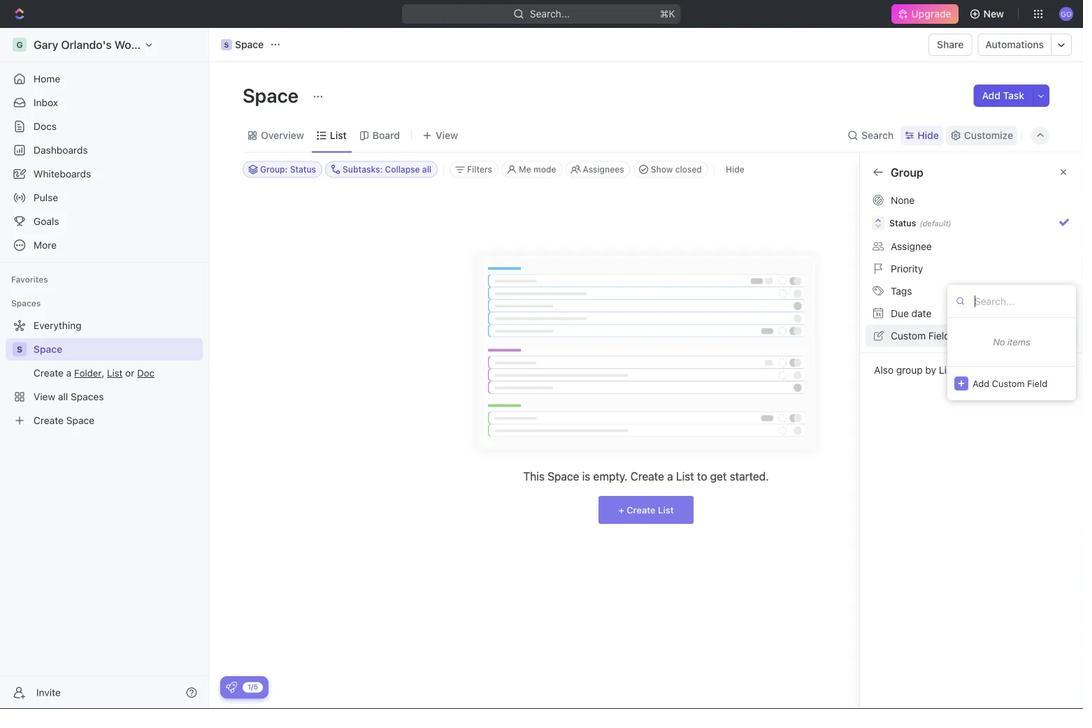 Task type: vqa. For each thing, say whether or not it's contained in the screenshot.
no
yes



Task type: locate. For each thing, give the bounding box(es) containing it.
1 vertical spatial group
[[891, 324, 919, 335]]

1 horizontal spatial s
[[224, 41, 229, 49]]

group button
[[869, 319, 1075, 341]]

group
[[891, 166, 924, 179], [891, 324, 919, 335]]

add custom field
[[973, 379, 1048, 389]]

customize for customize
[[964, 130, 1014, 141]]

s for s space
[[224, 41, 229, 49]]

field down items
[[1028, 379, 1048, 389]]

1 vertical spatial s
[[17, 345, 22, 355]]

inbox link
[[6, 92, 203, 114]]

0 vertical spatial s
[[224, 41, 229, 49]]

1 vertical spatial space, , element
[[13, 343, 27, 357]]

0 vertical spatial hide
[[918, 130, 939, 141]]

1 vertical spatial field
[[1028, 379, 1048, 389]]

list inside button
[[939, 364, 956, 376]]

board link
[[370, 126, 400, 145]]

add left task at the right top of the page
[[982, 90, 1001, 101]]

1 horizontal spatial hide
[[918, 130, 939, 141]]

1 vertical spatial hide
[[726, 165, 745, 175]]

+ create list
[[619, 505, 674, 516]]

home link
[[6, 68, 203, 90]]

docs link
[[6, 115, 203, 138]]

to
[[697, 470, 708, 484]]

upgrade link
[[892, 4, 959, 24]]

2 group from the top
[[891, 324, 919, 335]]

home
[[34, 73, 60, 85]]

group down due
[[891, 324, 919, 335]]

onboarding checklist button element
[[226, 683, 237, 694]]

customize button
[[946, 126, 1018, 145]]

custom down due date
[[891, 330, 926, 342]]

custom down no items
[[992, 379, 1025, 389]]

0 vertical spatial add
[[982, 90, 1001, 101]]

0 horizontal spatial custom
[[891, 330, 926, 342]]

group inside group button
[[891, 324, 919, 335]]

custom field button
[[869, 325, 1075, 347]]

list
[[330, 130, 347, 141], [933, 166, 953, 179], [891, 194, 907, 206], [891, 222, 907, 234], [939, 364, 956, 376], [676, 470, 694, 484], [658, 505, 674, 516]]

0 vertical spatial customize
[[964, 130, 1014, 141]]

1 horizontal spatial customize
[[964, 130, 1014, 141]]

0 horizontal spatial s
[[17, 345, 22, 355]]

1 vertical spatial customize
[[874, 166, 931, 179]]

empty.
[[594, 470, 628, 484]]

customize for customize list
[[874, 166, 931, 179]]

1 horizontal spatial field
[[1028, 379, 1048, 389]]

space, , element
[[221, 39, 232, 50], [13, 343, 27, 357]]

s space
[[224, 39, 264, 50]]

add
[[982, 90, 1001, 101], [973, 379, 990, 389]]

group up the none
[[891, 166, 924, 179]]

0 horizontal spatial hide
[[726, 165, 745, 175]]

list up assignee
[[891, 222, 907, 234]]

list right by
[[939, 364, 956, 376]]

share
[[937, 39, 964, 50]]

status (default)
[[890, 219, 952, 228]]

add for add task
[[982, 90, 1001, 101]]

started.
[[730, 470, 769, 484]]

this
[[523, 470, 545, 484]]

add inside button
[[982, 90, 1001, 101]]

priority
[[891, 263, 924, 275]]

a
[[667, 470, 673, 484]]

custom
[[891, 330, 926, 342], [992, 379, 1025, 389]]

0 horizontal spatial customize
[[874, 166, 931, 179]]

1 vertical spatial custom
[[992, 379, 1025, 389]]

field inside dropdown button
[[1028, 379, 1048, 389]]

new button
[[964, 3, 1013, 25]]

also group by list
[[874, 364, 956, 376]]

1 horizontal spatial custom
[[992, 379, 1025, 389]]

list link
[[327, 126, 347, 145]]

space
[[235, 39, 264, 50], [243, 84, 303, 107], [34, 344, 62, 355], [548, 470, 579, 484]]

more
[[891, 245, 914, 256]]

status
[[890, 219, 917, 228]]

custom field
[[891, 330, 950, 342]]

0 vertical spatial group
[[891, 166, 924, 179]]

none button
[[869, 189, 1075, 212]]

due
[[891, 308, 909, 319]]

assignees
[[583, 165, 624, 175]]

list down a
[[658, 505, 674, 516]]

+
[[619, 505, 624, 516]]

space, , element inside space "tree"
[[13, 343, 27, 357]]

search...
[[530, 8, 570, 20]]

add inside dropdown button
[[973, 379, 990, 389]]

1 horizontal spatial space, , element
[[221, 39, 232, 50]]

more settings button
[[869, 240, 1075, 262]]

customize up search tasks... text box
[[964, 130, 1014, 141]]

0 vertical spatial space, , element
[[221, 39, 232, 50]]

s inside the s space
[[224, 41, 229, 49]]

priority button
[[869, 258, 1075, 280]]

list inside button
[[891, 222, 907, 234]]

date
[[912, 308, 932, 319]]

none
[[891, 194, 915, 206]]

1 vertical spatial create
[[627, 505, 656, 516]]

pulse
[[34, 192, 58, 204]]

settings
[[917, 245, 953, 256]]

items
[[1008, 337, 1031, 348]]

1/5
[[248, 684, 258, 692]]

0 horizontal spatial field
[[929, 330, 950, 342]]

0 vertical spatial custom
[[891, 330, 926, 342]]

automations button
[[979, 34, 1051, 55]]

space tree
[[6, 315, 203, 432]]

customize up the none
[[874, 166, 931, 179]]

add down custom field dropdown button at the top of page
[[973, 379, 990, 389]]

create
[[631, 470, 665, 484], [627, 505, 656, 516]]

1 vertical spatial add
[[973, 379, 990, 389]]

0 vertical spatial field
[[929, 330, 950, 342]]

s inside "tree"
[[17, 345, 22, 355]]

board
[[373, 130, 400, 141]]

list options
[[891, 222, 944, 234]]

create right +
[[627, 505, 656, 516]]

hide
[[918, 130, 939, 141], [726, 165, 745, 175]]

field
[[929, 330, 950, 342], [1028, 379, 1048, 389]]

dashboards
[[34, 144, 88, 156]]

spaces
[[11, 299, 41, 308]]

s
[[224, 41, 229, 49], [17, 345, 22, 355]]

1 group from the top
[[891, 166, 924, 179]]

field down date
[[929, 330, 950, 342]]

customize
[[964, 130, 1014, 141], [874, 166, 931, 179]]

list options button
[[869, 217, 1075, 240]]

0 horizontal spatial space, , element
[[13, 343, 27, 357]]

options
[[910, 222, 944, 234]]

custom inside dropdown button
[[891, 330, 926, 342]]

create left a
[[631, 470, 665, 484]]

overview
[[261, 130, 304, 141]]

customize inside button
[[964, 130, 1014, 141]]

list right a
[[676, 470, 694, 484]]



Task type: describe. For each thing, give the bounding box(es) containing it.
Search tasks... text field
[[909, 159, 1049, 180]]

more settings
[[891, 245, 953, 256]]

due date button
[[869, 303, 1075, 325]]

whiteboards link
[[6, 163, 203, 185]]

⌘k
[[660, 8, 676, 20]]

favorites button
[[6, 271, 54, 288]]

group
[[897, 364, 923, 376]]

field inside dropdown button
[[929, 330, 950, 342]]

space inside "tree"
[[34, 344, 62, 355]]

0 vertical spatial create
[[631, 470, 665, 484]]

customize list
[[874, 166, 953, 179]]

new
[[984, 8, 1004, 20]]

goals
[[34, 216, 59, 227]]

automations
[[986, 39, 1044, 50]]

add custom field button
[[948, 367, 1077, 401]]

hide inside dropdown button
[[918, 130, 939, 141]]

also
[[874, 364, 894, 376]]

list up status
[[891, 194, 907, 206]]

custom inside dropdown button
[[992, 379, 1025, 389]]

dashboards link
[[6, 139, 203, 162]]

hide inside button
[[726, 165, 745, 175]]

inbox
[[34, 97, 58, 108]]

docs
[[34, 121, 57, 132]]

list up none button
[[933, 166, 953, 179]]

this space is empty. create a list to get started.
[[523, 470, 769, 484]]

no items
[[994, 337, 1031, 348]]

overview link
[[258, 126, 304, 145]]

space link
[[34, 339, 200, 361]]

get
[[710, 470, 727, 484]]

goals link
[[6, 211, 203, 233]]

(default)
[[920, 219, 952, 228]]

hide button
[[901, 126, 943, 145]]

add for add custom field
[[973, 379, 990, 389]]

whiteboards
[[34, 168, 91, 180]]

s for s
[[17, 345, 22, 355]]

upgrade
[[912, 8, 952, 20]]

sidebar navigation
[[0, 28, 209, 710]]

onboarding checklist button image
[[226, 683, 237, 694]]

due date
[[891, 308, 932, 319]]

invite
[[36, 688, 61, 699]]

search button
[[844, 126, 898, 145]]

share button
[[929, 34, 973, 56]]

by
[[926, 364, 937, 376]]

assignee
[[891, 241, 932, 252]]

tags button
[[869, 280, 1075, 303]]

assignees button
[[565, 161, 631, 178]]

tags
[[891, 285, 912, 297]]

hide button
[[720, 161, 750, 178]]

also group by list button
[[869, 359, 1053, 382]]

is
[[582, 470, 591, 484]]

favorites
[[11, 275, 48, 285]]

add task
[[982, 90, 1025, 101]]

pulse link
[[6, 187, 203, 209]]

list left board link
[[330, 130, 347, 141]]

Search... text field
[[975, 291, 1070, 312]]

task
[[1004, 90, 1025, 101]]

no
[[994, 337, 1006, 348]]

add task button
[[974, 85, 1033, 107]]

search
[[862, 130, 894, 141]]

assignee button
[[869, 235, 1075, 258]]



